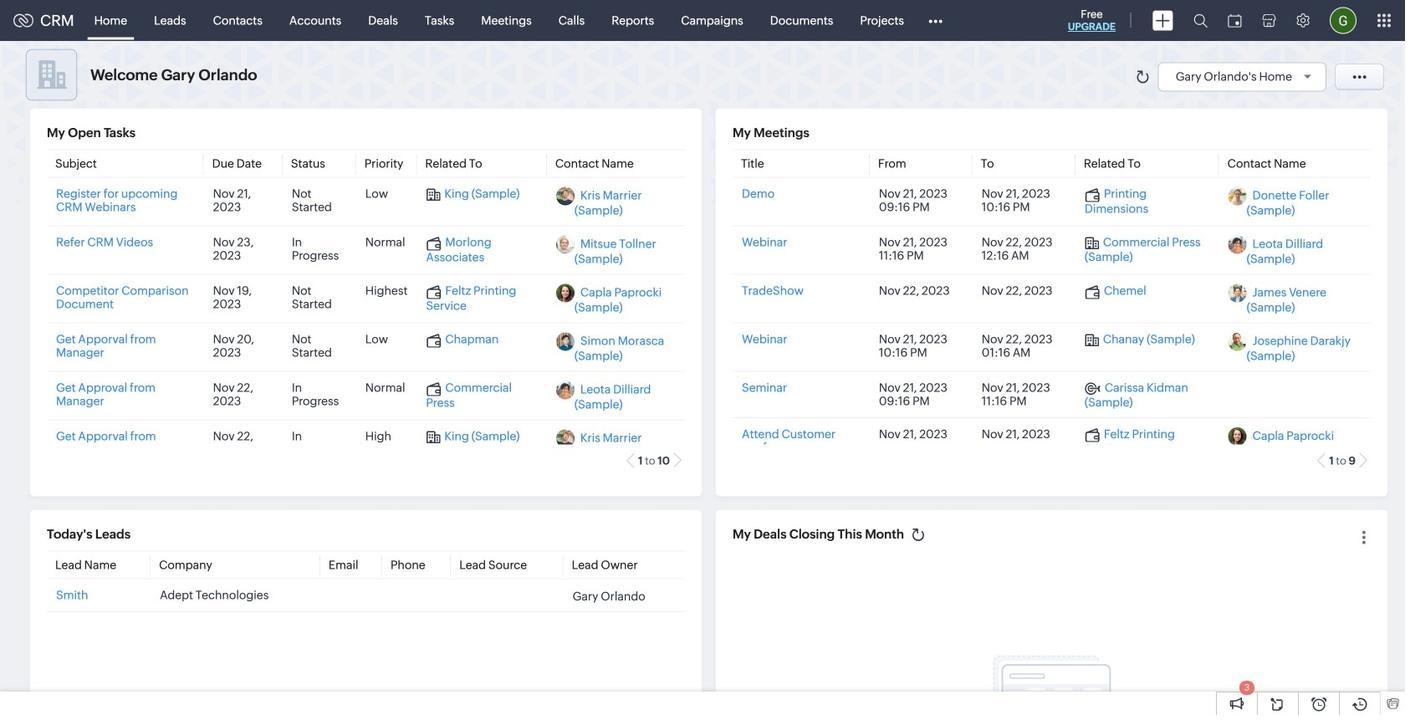 Task type: locate. For each thing, give the bounding box(es) containing it.
create menu element
[[1143, 0, 1184, 41]]

create menu image
[[1153, 10, 1174, 31]]

Other Modules field
[[918, 7, 954, 34]]



Task type: describe. For each thing, give the bounding box(es) containing it.
profile image
[[1330, 7, 1357, 34]]

calendar image
[[1228, 14, 1242, 27]]

search image
[[1194, 13, 1208, 28]]

logo image
[[13, 14, 33, 27]]

profile element
[[1320, 0, 1367, 41]]

search element
[[1184, 0, 1218, 41]]



Task type: vqa. For each thing, say whether or not it's contained in the screenshot.
Contacts link
no



